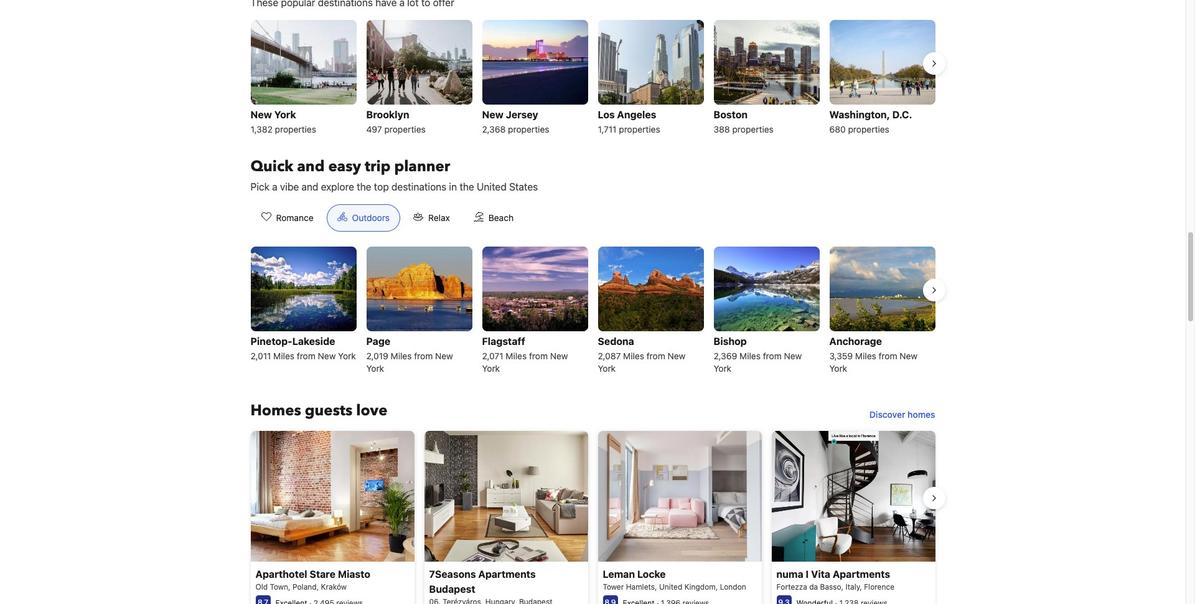 Task type: locate. For each thing, give the bounding box(es) containing it.
497
[[367, 124, 382, 134]]

1 properties from the left
[[275, 124, 316, 134]]

6 from from the left
[[879, 351, 898, 361]]

new inside pinetop-lakeside 2,011 miles from new york
[[318, 351, 336, 361]]

pick
[[251, 181, 270, 192]]

relax button
[[403, 204, 461, 232]]

wonderful element
[[797, 599, 834, 604]]

1 horizontal spatial the
[[460, 181, 475, 192]]

properties inside new york 1,382 properties
[[275, 124, 316, 134]]

from
[[297, 351, 316, 361], [414, 351, 433, 361], [529, 351, 548, 361], [647, 351, 666, 361], [764, 351, 782, 361], [879, 351, 898, 361]]

miles inside the sedona 2,087 miles from new york
[[624, 351, 645, 361]]

numa i vita apartments fortezza da basso, italy, florence
[[777, 569, 895, 592]]

from for sedona
[[647, 351, 666, 361]]

united inside leman locke tower hamlets, united kingdom, london
[[660, 583, 683, 592]]

1 miles from the left
[[274, 351, 295, 361]]

2 properties from the left
[[385, 124, 426, 134]]

the right 'in'
[[460, 181, 475, 192]]

properties inside boston 388 properties
[[733, 124, 774, 134]]

new left 3,359
[[785, 351, 803, 361]]

miles down sedona
[[624, 351, 645, 361]]

miles inside flagstaff 2,071 miles from new york
[[506, 351, 527, 361]]

united
[[477, 181, 507, 192], [660, 583, 683, 592]]

discover homes link
[[865, 404, 941, 426]]

page 2,019 miles from new york
[[367, 336, 453, 374]]

the left top
[[357, 181, 372, 192]]

from right the 2,019
[[414, 351, 433, 361]]

new up 1,382
[[251, 109, 272, 120]]

angeles
[[618, 109, 657, 120]]

from right "2,087" in the bottom right of the page
[[647, 351, 666, 361]]

properties right 1,382
[[275, 124, 316, 134]]

properties down washington, on the top right of page
[[849, 124, 890, 134]]

new up 2,368
[[482, 109, 504, 120]]

new up the discover homes at right bottom
[[900, 351, 918, 361]]

excellent element for aparthotel
[[276, 599, 307, 604]]

discover homes
[[870, 409, 936, 420]]

2 vertical spatial region
[[241, 426, 946, 604]]

1 from from the left
[[297, 351, 316, 361]]

properties inside los angeles 1,711 properties
[[619, 124, 661, 134]]

5 properties from the left
[[733, 124, 774, 134]]

properties inside new jersey 2,368 properties
[[508, 124, 550, 134]]

apartments inside 7seasons apartments budapest
[[479, 569, 536, 580]]

york down "2,087" in the bottom right of the page
[[598, 363, 616, 374]]

miles
[[274, 351, 295, 361], [391, 351, 412, 361], [506, 351, 527, 361], [624, 351, 645, 361], [740, 351, 761, 361], [856, 351, 877, 361]]

0 vertical spatial united
[[477, 181, 507, 192]]

miles inside page 2,019 miles from new york
[[391, 351, 412, 361]]

7seasons apartments budapest
[[429, 569, 536, 595]]

the
[[357, 181, 372, 192], [460, 181, 475, 192]]

388
[[714, 124, 730, 134]]

trip
[[365, 156, 391, 177]]

properties down jersey
[[508, 124, 550, 134]]

new
[[251, 109, 272, 120], [482, 109, 504, 120], [318, 351, 336, 361], [435, 351, 453, 361], [551, 351, 568, 361], [668, 351, 686, 361], [785, 351, 803, 361], [900, 351, 918, 361]]

3 from from the left
[[529, 351, 548, 361]]

discover
[[870, 409, 906, 420]]

aparthotel stare miasto old town, poland, kraków
[[256, 569, 371, 592]]

properties for washington, d.c.
[[849, 124, 890, 134]]

leman locke tower hamlets, united kingdom, london
[[603, 569, 747, 592]]

new left 2,071
[[435, 351, 453, 361]]

from inside page 2,019 miles from new york
[[414, 351, 433, 361]]

sedona 2,087 miles from new york
[[598, 336, 686, 374]]

york inside page 2,019 miles from new york
[[367, 363, 384, 374]]

properties for los angeles
[[619, 124, 661, 134]]

italy,
[[846, 583, 863, 592]]

5 from from the left
[[764, 351, 782, 361]]

excellent element down town,
[[276, 599, 307, 604]]

boston 388 properties
[[714, 109, 774, 134]]

tab list containing romance
[[241, 204, 534, 232]]

1 vertical spatial region
[[241, 242, 946, 381]]

and up "vibe"
[[297, 156, 325, 177]]

new down lakeside on the left of the page
[[318, 351, 336, 361]]

tower
[[603, 583, 624, 592]]

excellent element down hamlets,
[[623, 599, 655, 604]]

1 vertical spatial and
[[302, 181, 319, 192]]

4 from from the left
[[647, 351, 666, 361]]

from for flagstaff
[[529, 351, 548, 361]]

york left the 2,019
[[338, 351, 356, 361]]

miles for sedona
[[624, 351, 645, 361]]

york inside flagstaff 2,071 miles from new york
[[482, 363, 500, 374]]

apartments right 7seasons
[[479, 569, 536, 580]]

basso,
[[821, 583, 844, 592]]

los angeles 1,711 properties
[[598, 109, 661, 134]]

miles right 2,369
[[740, 351, 761, 361]]

properties down boston on the top of page
[[733, 124, 774, 134]]

3,359
[[830, 351, 853, 361]]

0 vertical spatial and
[[297, 156, 325, 177]]

3 region from the top
[[241, 426, 946, 604]]

excellent element
[[276, 599, 307, 604], [623, 599, 655, 604]]

york down 2,369
[[714, 363, 732, 374]]

tab list
[[241, 204, 534, 232]]

york inside the sedona 2,087 miles from new york
[[598, 363, 616, 374]]

vita
[[812, 569, 831, 580]]

from inside bishop 2,369 miles from new york
[[764, 351, 782, 361]]

miles inside anchorage 3,359 miles from new york
[[856, 351, 877, 361]]

new left "2,087" in the bottom right of the page
[[551, 351, 568, 361]]

from inside anchorage 3,359 miles from new york
[[879, 351, 898, 361]]

properties down angeles
[[619, 124, 661, 134]]

excellent element for leman
[[623, 599, 655, 604]]

budapest
[[429, 584, 476, 595]]

2 region from the top
[[241, 242, 946, 381]]

lakeside
[[293, 336, 335, 347]]

united down locke
[[660, 583, 683, 592]]

page
[[367, 336, 391, 347]]

york inside bishop 2,369 miles from new york
[[714, 363, 732, 374]]

york down 3,359
[[830, 363, 848, 374]]

york inside new york 1,382 properties
[[274, 109, 296, 120]]

2 excellent element from the left
[[623, 599, 655, 604]]

properties inside the washington, d.c. 680 properties
[[849, 124, 890, 134]]

york inside pinetop-lakeside 2,011 miles from new york
[[338, 351, 356, 361]]

2 from from the left
[[414, 351, 433, 361]]

miles down pinetop-
[[274, 351, 295, 361]]

beach
[[489, 212, 514, 223]]

york
[[274, 109, 296, 120], [338, 351, 356, 361], [367, 363, 384, 374], [482, 363, 500, 374], [598, 363, 616, 374], [714, 363, 732, 374], [830, 363, 848, 374]]

properties down brooklyn
[[385, 124, 426, 134]]

united up beach button
[[477, 181, 507, 192]]

2 apartments from the left
[[833, 569, 891, 580]]

new left 2,369
[[668, 351, 686, 361]]

6 miles from the left
[[856, 351, 877, 361]]

york for flagstaff
[[482, 363, 500, 374]]

3 properties from the left
[[508, 124, 550, 134]]

8.9 element
[[603, 596, 618, 604]]

york down 2,071
[[482, 363, 500, 374]]

miles down the 'anchorage'
[[856, 351, 877, 361]]

united inside quick and easy trip planner pick a vibe and explore the top destinations in the united states
[[477, 181, 507, 192]]

5 miles from the left
[[740, 351, 761, 361]]

1 horizontal spatial excellent element
[[623, 599, 655, 604]]

1 horizontal spatial united
[[660, 583, 683, 592]]

from inside flagstaff 2,071 miles from new york
[[529, 351, 548, 361]]

brooklyn
[[367, 109, 410, 120]]

apartments up italy,
[[833, 569, 891, 580]]

miles right the 2,019
[[391, 351, 412, 361]]

outdoors button
[[327, 204, 401, 232]]

4 properties from the left
[[619, 124, 661, 134]]

a
[[272, 181, 278, 192]]

miles inside bishop 2,369 miles from new york
[[740, 351, 761, 361]]

region containing aparthotel stare miasto
[[241, 426, 946, 604]]

from inside pinetop-lakeside 2,011 miles from new york
[[297, 351, 316, 361]]

apartments inside numa i vita apartments fortezza da basso, italy, florence
[[833, 569, 891, 580]]

brooklyn 497 properties
[[367, 109, 426, 134]]

and right "vibe"
[[302, 181, 319, 192]]

1 the from the left
[[357, 181, 372, 192]]

new inside bishop 2,369 miles from new york
[[785, 351, 803, 361]]

region
[[241, 15, 946, 142], [241, 242, 946, 381], [241, 426, 946, 604]]

love
[[356, 400, 388, 421]]

locke
[[638, 569, 666, 580]]

miles for anchorage
[[856, 351, 877, 361]]

jersey
[[506, 109, 539, 120]]

properties
[[275, 124, 316, 134], [385, 124, 426, 134], [508, 124, 550, 134], [619, 124, 661, 134], [733, 124, 774, 134], [849, 124, 890, 134]]

2 miles from the left
[[391, 351, 412, 361]]

york up the quick
[[274, 109, 296, 120]]

from down lakeside on the left of the page
[[297, 351, 316, 361]]

6 properties from the left
[[849, 124, 890, 134]]

0 horizontal spatial united
[[477, 181, 507, 192]]

1 horizontal spatial apartments
[[833, 569, 891, 580]]

from down the 'anchorage'
[[879, 351, 898, 361]]

3 miles from the left
[[506, 351, 527, 361]]

da
[[810, 583, 819, 592]]

0 vertical spatial region
[[241, 15, 946, 142]]

1 excellent element from the left
[[276, 599, 307, 604]]

boston
[[714, 109, 748, 120]]

properties inside brooklyn 497 properties
[[385, 124, 426, 134]]

from right 2,369
[[764, 351, 782, 361]]

miles for bishop
[[740, 351, 761, 361]]

and
[[297, 156, 325, 177], [302, 181, 319, 192]]

1 vertical spatial united
[[660, 583, 683, 592]]

top
[[374, 181, 389, 192]]

vibe
[[280, 181, 299, 192]]

york down the 2,019
[[367, 363, 384, 374]]

new inside page 2,019 miles from new york
[[435, 351, 453, 361]]

from inside the sedona 2,087 miles from new york
[[647, 351, 666, 361]]

i
[[806, 569, 809, 580]]

miles down flagstaff
[[506, 351, 527, 361]]

york inside anchorage 3,359 miles from new york
[[830, 363, 848, 374]]

7seasons
[[429, 569, 476, 580]]

apartments
[[479, 569, 536, 580], [833, 569, 891, 580]]

1 region from the top
[[241, 15, 946, 142]]

0 horizontal spatial the
[[357, 181, 372, 192]]

1 apartments from the left
[[479, 569, 536, 580]]

4 miles from the left
[[624, 351, 645, 361]]

region containing pinetop-lakeside
[[241, 242, 946, 381]]

york for anchorage
[[830, 363, 848, 374]]

0 horizontal spatial excellent element
[[276, 599, 307, 604]]

0 horizontal spatial apartments
[[479, 569, 536, 580]]

from right 2,071
[[529, 351, 548, 361]]



Task type: vqa. For each thing, say whether or not it's contained in the screenshot.
18 January 2024 "checkbox"
no



Task type: describe. For each thing, give the bounding box(es) containing it.
york for sedona
[[598, 363, 616, 374]]

1,711
[[598, 124, 617, 134]]

explore
[[321, 181, 354, 192]]

planner
[[395, 156, 451, 177]]

numa
[[777, 569, 804, 580]]

romance
[[276, 212, 314, 223]]

romance button
[[251, 204, 324, 232]]

2,369
[[714, 351, 738, 361]]

from for anchorage
[[879, 351, 898, 361]]

anchorage
[[830, 336, 883, 347]]

pinetop-
[[251, 336, 293, 347]]

pinetop-lakeside 2,011 miles from new york
[[251, 336, 356, 361]]

2,019
[[367, 351, 389, 361]]

poland,
[[293, 583, 319, 592]]

guests
[[305, 400, 353, 421]]

homes guests love
[[251, 400, 388, 421]]

in
[[449, 181, 457, 192]]

2,368
[[482, 124, 506, 134]]

bishop 2,369 miles from new york
[[714, 336, 803, 374]]

washington,
[[830, 109, 891, 120]]

old
[[256, 583, 268, 592]]

7seasons apartments budapest link
[[425, 431, 588, 604]]

2,087
[[598, 351, 621, 361]]

fortezza
[[777, 583, 808, 592]]

8.7 element
[[256, 596, 271, 604]]

new inside flagstaff 2,071 miles from new york
[[551, 351, 568, 361]]

bishop
[[714, 336, 747, 347]]

properties for new jersey
[[508, 124, 550, 134]]

beach button
[[463, 204, 525, 232]]

new jersey 2,368 properties
[[482, 109, 550, 134]]

quick
[[251, 156, 294, 177]]

miles for page
[[391, 351, 412, 361]]

680
[[830, 124, 846, 134]]

new inside the sedona 2,087 miles from new york
[[668, 351, 686, 361]]

new york 1,382 properties
[[251, 109, 316, 134]]

york for page
[[367, 363, 384, 374]]

sedona
[[598, 336, 635, 347]]

new inside new york 1,382 properties
[[251, 109, 272, 120]]

d.c.
[[893, 109, 913, 120]]

miles inside pinetop-lakeside 2,011 miles from new york
[[274, 351, 295, 361]]

flagstaff 2,071 miles from new york
[[482, 336, 568, 374]]

leman
[[603, 569, 635, 580]]

1,382
[[251, 124, 273, 134]]

kraków
[[321, 583, 347, 592]]

kingdom,
[[685, 583, 718, 592]]

hamlets,
[[626, 583, 658, 592]]

florence
[[865, 583, 895, 592]]

9.3 element
[[777, 596, 792, 604]]

region containing new york
[[241, 15, 946, 142]]

homes
[[908, 409, 936, 420]]

miles for flagstaff
[[506, 351, 527, 361]]

2 the from the left
[[460, 181, 475, 192]]

destinations
[[392, 181, 447, 192]]

new inside anchorage 3,359 miles from new york
[[900, 351, 918, 361]]

properties for new york
[[275, 124, 316, 134]]

homes
[[251, 400, 301, 421]]

los
[[598, 109, 615, 120]]

2,071
[[482, 351, 504, 361]]

outdoors
[[352, 212, 390, 223]]

aparthotel
[[256, 569, 307, 580]]

new inside new jersey 2,368 properties
[[482, 109, 504, 120]]

stare
[[310, 569, 336, 580]]

flagstaff
[[482, 336, 526, 347]]

washington, d.c. 680 properties
[[830, 109, 913, 134]]

from for bishop
[[764, 351, 782, 361]]

miasto
[[338, 569, 371, 580]]

anchorage 3,359 miles from new york
[[830, 336, 918, 374]]

town,
[[270, 583, 291, 592]]

easy
[[329, 156, 361, 177]]

2,011
[[251, 351, 271, 361]]

relax
[[429, 212, 450, 223]]

london
[[720, 583, 747, 592]]

states
[[510, 181, 538, 192]]

quick and easy trip planner pick a vibe and explore the top destinations in the united states
[[251, 156, 538, 192]]

york for bishop
[[714, 363, 732, 374]]

from for page
[[414, 351, 433, 361]]



